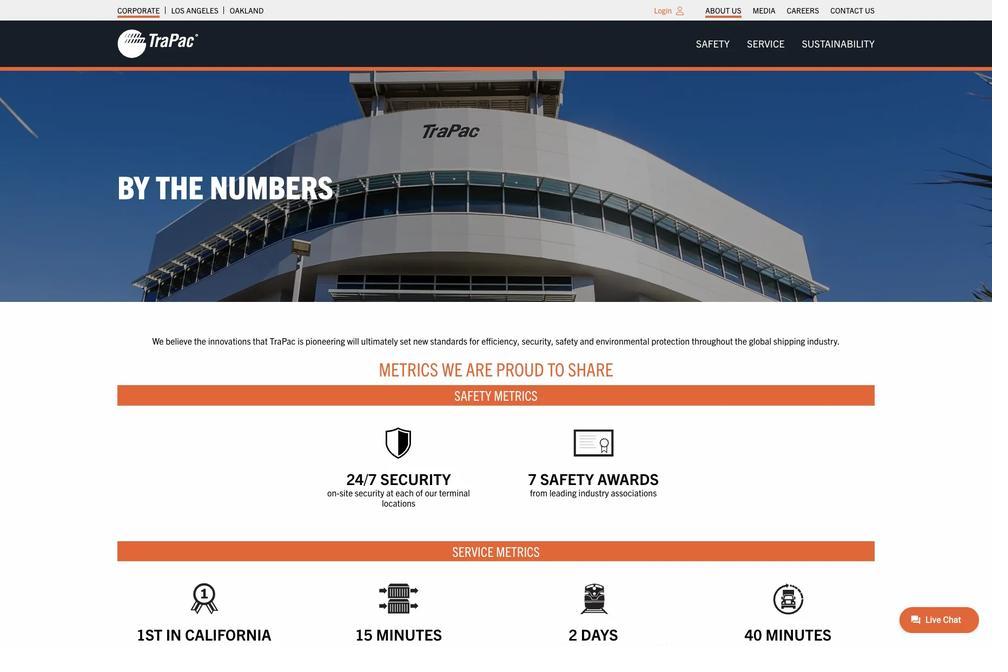 Task type: describe. For each thing, give the bounding box(es) containing it.
environmental
[[596, 336, 649, 347]]

believe
[[166, 336, 192, 347]]

by the numbers
[[117, 167, 333, 206]]

1st
[[137, 625, 162, 645]]

share
[[568, 358, 613, 381]]

security
[[380, 469, 451, 489]]

each
[[396, 488, 414, 499]]

from
[[530, 488, 547, 499]]

contact us
[[831, 5, 875, 15]]

24/7
[[346, 469, 377, 489]]

sustainability link
[[793, 33, 883, 55]]

service link
[[738, 33, 793, 55]]

days
[[581, 625, 618, 645]]

angeles
[[186, 5, 218, 15]]

los angeles link
[[171, 3, 218, 18]]

15
[[355, 625, 373, 645]]

awards
[[598, 469, 659, 489]]

safety metrics
[[454, 387, 538, 404]]

set
[[400, 336, 411, 347]]

oakland link
[[230, 3, 264, 18]]

service for service
[[747, 37, 785, 50]]

2
[[569, 625, 577, 645]]

menu bar containing about us
[[700, 3, 880, 18]]

industry
[[579, 488, 609, 499]]

in
[[166, 625, 182, 645]]

we believe the innovations that trapac is pioneering will ultimately set new standards for efficiency, security, safety and environmental protection throughout the global shipping industry.
[[152, 336, 840, 347]]

7 safety awards from leading industry associations
[[528, 469, 659, 499]]

protection
[[651, 336, 690, 347]]

0 vertical spatial metrics
[[379, 358, 438, 381]]

safety for safety
[[696, 37, 730, 50]]

is
[[298, 336, 304, 347]]

of
[[416, 488, 423, 499]]

the right by
[[156, 167, 203, 206]]

7
[[528, 469, 537, 489]]

global
[[749, 336, 771, 347]]

about us link
[[705, 3, 741, 18]]

our
[[425, 488, 437, 499]]

and
[[580, 336, 594, 347]]

15 minutes
[[355, 625, 442, 645]]

40 minutes
[[745, 625, 832, 645]]

metrics for 7 safety awards
[[494, 387, 538, 404]]

that
[[253, 336, 268, 347]]

will
[[347, 336, 359, 347]]

los
[[171, 5, 185, 15]]

0 vertical spatial we
[[152, 336, 164, 347]]

innovations
[[208, 336, 251, 347]]

associations
[[611, 488, 657, 499]]

for
[[469, 336, 479, 347]]

terminal
[[439, 488, 470, 499]]

oakland
[[230, 5, 264, 15]]

safety link
[[687, 33, 738, 55]]

numbers
[[210, 167, 333, 206]]

security,
[[522, 336, 554, 347]]

us for contact us
[[865, 5, 875, 15]]

safety inside 7 safety awards from leading industry associations
[[540, 469, 594, 489]]

the left global on the bottom right of page
[[735, 336, 747, 347]]

light image
[[676, 6, 684, 15]]

careers link
[[787, 3, 819, 18]]

efficiency,
[[481, 336, 520, 347]]

to
[[547, 358, 565, 381]]

metrics for 15 minutes
[[496, 543, 540, 560]]



Task type: vqa. For each thing, say whether or not it's contained in the screenshot.
second THE US
yes



Task type: locate. For each thing, give the bounding box(es) containing it.
service metrics
[[452, 543, 540, 560]]

about
[[705, 5, 730, 15]]

1 vertical spatial service
[[452, 543, 494, 560]]

at
[[386, 488, 394, 499]]

metrics we are proud to share main content
[[107, 335, 886, 647]]

40
[[745, 625, 762, 645]]

by
[[117, 167, 149, 206]]

industry.
[[807, 336, 840, 347]]

minutes for 15 minutes
[[376, 625, 442, 645]]

1 vertical spatial we
[[442, 358, 462, 381]]

standards
[[430, 336, 467, 347]]

0 horizontal spatial service
[[452, 543, 494, 560]]

24/7 security on-site security at each of our terminal locations
[[327, 469, 470, 509]]

1 horizontal spatial us
[[865, 5, 875, 15]]

corporate
[[117, 5, 160, 15]]

us right about at the top of page
[[732, 5, 741, 15]]

login link
[[654, 5, 672, 15]]

1 vertical spatial menu bar
[[687, 33, 883, 55]]

safety right '7'
[[540, 469, 594, 489]]

0 horizontal spatial we
[[152, 336, 164, 347]]

2 us from the left
[[865, 5, 875, 15]]

metrics
[[379, 358, 438, 381], [494, 387, 538, 404], [496, 543, 540, 560]]

contact us link
[[831, 3, 875, 18]]

menu bar up service link
[[700, 3, 880, 18]]

throughout
[[692, 336, 733, 347]]

minutes for 40 minutes
[[766, 625, 832, 645]]

corporate image
[[117, 29, 199, 59]]

2 vertical spatial metrics
[[496, 543, 540, 560]]

safety
[[556, 336, 578, 347]]

shipping
[[773, 336, 805, 347]]

security
[[355, 488, 384, 499]]

safety down the are
[[454, 387, 491, 404]]

0 vertical spatial service
[[747, 37, 785, 50]]

2 days
[[569, 625, 618, 645]]

us
[[732, 5, 741, 15], [865, 5, 875, 15]]

0 horizontal spatial us
[[732, 5, 741, 15]]

0 vertical spatial safety
[[696, 37, 730, 50]]

we left believe
[[152, 336, 164, 347]]

menu bar containing safety
[[687, 33, 883, 55]]

pioneering
[[306, 336, 345, 347]]

service
[[747, 37, 785, 50], [452, 543, 494, 560]]

we
[[152, 336, 164, 347], [442, 358, 462, 381]]

metrics we are proud to share
[[379, 358, 613, 381]]

1 vertical spatial safety
[[454, 387, 491, 404]]

menu bar down careers link
[[687, 33, 883, 55]]

1 horizontal spatial minutes
[[766, 625, 832, 645]]

media link
[[753, 3, 775, 18]]

minutes right 40
[[766, 625, 832, 645]]

california
[[185, 625, 271, 645]]

on-
[[327, 488, 340, 499]]

safety for safety metrics
[[454, 387, 491, 404]]

us for about us
[[732, 5, 741, 15]]

1 horizontal spatial service
[[747, 37, 785, 50]]

about us
[[705, 5, 741, 15]]

login
[[654, 5, 672, 15]]

we left the are
[[442, 358, 462, 381]]

safety down about at the top of page
[[696, 37, 730, 50]]

minutes
[[376, 625, 442, 645], [766, 625, 832, 645]]

are
[[466, 358, 493, 381]]

contact
[[831, 5, 863, 15]]

1st in california
[[137, 625, 271, 645]]

leading
[[549, 488, 577, 499]]

careers
[[787, 5, 819, 15]]

sustainability
[[802, 37, 875, 50]]

ultimately
[[361, 336, 398, 347]]

1 horizontal spatial safety
[[540, 469, 594, 489]]

the right believe
[[194, 336, 206, 347]]

1 us from the left
[[732, 5, 741, 15]]

1 horizontal spatial we
[[442, 358, 462, 381]]

trapac
[[270, 336, 296, 347]]

minutes right 15
[[376, 625, 442, 645]]

the
[[156, 167, 203, 206], [194, 336, 206, 347], [735, 336, 747, 347]]

site
[[340, 488, 353, 499]]

0 horizontal spatial minutes
[[376, 625, 442, 645]]

0 horizontal spatial safety
[[454, 387, 491, 404]]

us right the contact
[[865, 5, 875, 15]]

2 minutes from the left
[[766, 625, 832, 645]]

service inside metrics we are proud to share main content
[[452, 543, 494, 560]]

los angeles
[[171, 5, 218, 15]]

2 horizontal spatial safety
[[696, 37, 730, 50]]

menu bar
[[700, 3, 880, 18], [687, 33, 883, 55]]

media
[[753, 5, 775, 15]]

safety
[[696, 37, 730, 50], [454, 387, 491, 404], [540, 469, 594, 489]]

0 vertical spatial menu bar
[[700, 3, 880, 18]]

proud
[[496, 358, 544, 381]]

service for service metrics
[[452, 543, 494, 560]]

corporate link
[[117, 3, 160, 18]]

2 vertical spatial safety
[[540, 469, 594, 489]]

1 minutes from the left
[[376, 625, 442, 645]]

1 vertical spatial metrics
[[494, 387, 538, 404]]

locations
[[382, 498, 415, 509]]

new
[[413, 336, 428, 347]]



